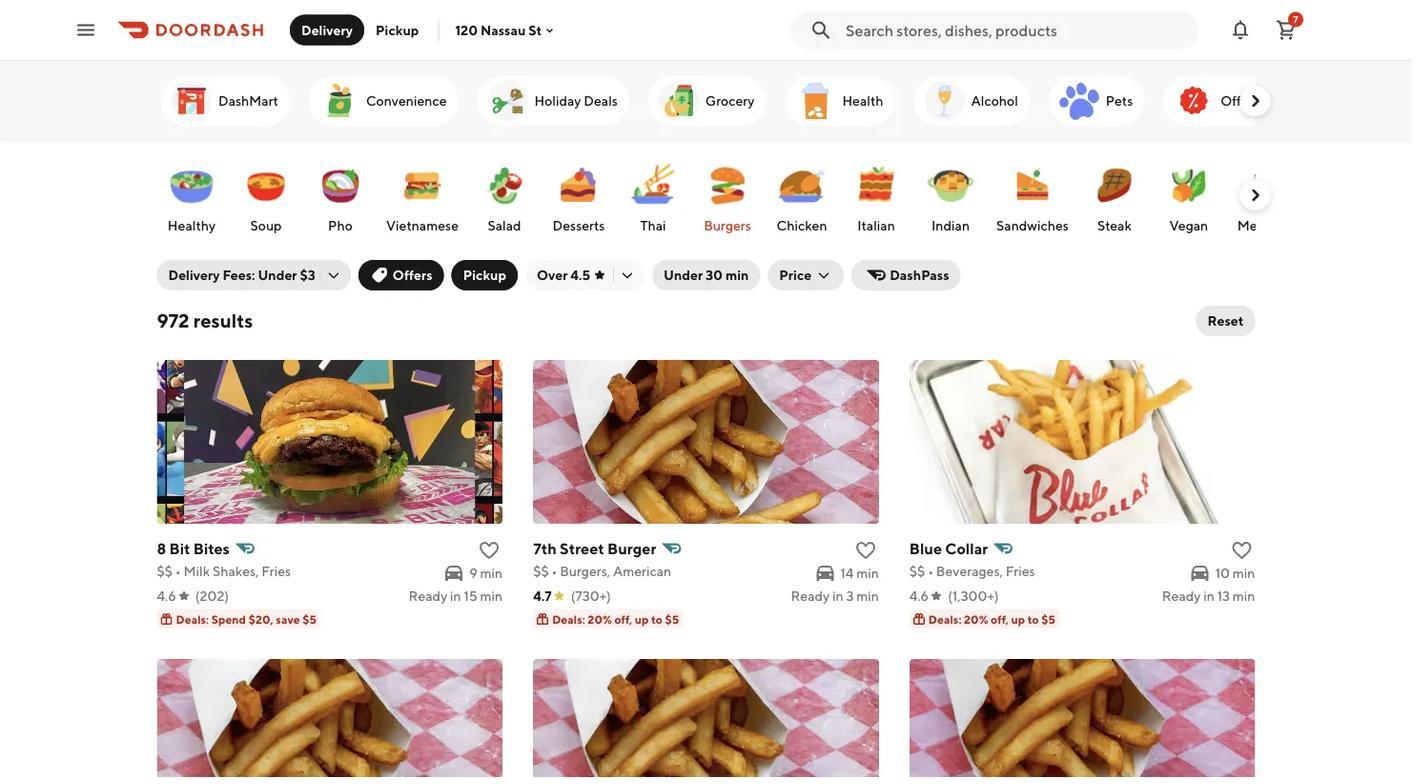 Task type: vqa. For each thing, say whether or not it's contained in the screenshot.


Task type: describe. For each thing, give the bounding box(es) containing it.
vietnamese
[[386, 218, 458, 234]]

4.6 for 8
[[157, 589, 176, 605]]

off, for street
[[614, 613, 632, 626]]

delivery for delivery fees: under $3
[[168, 267, 220, 283]]

pets
[[1105, 93, 1132, 109]]

14 min
[[840, 566, 879, 582]]

price
[[779, 267, 812, 283]]

8 bit bites
[[157, 540, 230, 558]]

min right the 3
[[856, 589, 879, 605]]

health image
[[792, 78, 838, 124]]

min right 14
[[856, 566, 879, 582]]

pho
[[328, 218, 352, 234]]

ready for burger
[[791, 589, 830, 605]]

collar
[[945, 540, 988, 558]]

120 nassau st
[[455, 22, 542, 38]]

over 4.5
[[537, 267, 590, 283]]

1 $5 from the left
[[302, 613, 317, 626]]

ready for bites
[[409, 589, 447, 605]]

dashmart image
[[168, 78, 214, 124]]

10
[[1215, 566, 1230, 582]]

in for burger
[[832, 589, 843, 605]]

notification bell image
[[1229, 19, 1252, 41]]

3
[[846, 589, 854, 605]]

off, for collar
[[991, 613, 1009, 626]]

9 min
[[469, 566, 503, 582]]

deals: spend $20, save $5
[[176, 613, 317, 626]]

convenience link
[[308, 76, 458, 126]]

2 fries from the left
[[1006, 564, 1035, 580]]

7 button
[[1267, 11, 1305, 49]]

1 horizontal spatial pickup button
[[452, 260, 518, 291]]

reset button
[[1196, 306, 1255, 337]]

deals: 20% off, up to $5 for street
[[552, 613, 679, 626]]

dashmart link
[[161, 76, 289, 126]]

4.7
[[533, 589, 552, 605]]

fees:
[[223, 267, 255, 283]]

shakes,
[[213, 564, 259, 580]]

offers image
[[1171, 78, 1216, 124]]

$3
[[300, 267, 315, 283]]

bit
[[169, 540, 190, 558]]

grocery
[[705, 93, 754, 109]]

bites
[[193, 540, 230, 558]]

min right '10'
[[1233, 566, 1255, 582]]

1 under from the left
[[258, 267, 297, 283]]

steak
[[1097, 218, 1131, 234]]

blue
[[909, 540, 942, 558]]

burgers,
[[560, 564, 610, 580]]

next button of carousel image
[[1246, 186, 1265, 205]]

(730+)
[[571, 589, 611, 605]]

1 fries from the left
[[262, 564, 291, 580]]

3 ready from the left
[[1162, 589, 1201, 605]]

3 in from the left
[[1204, 589, 1215, 605]]

972 results
[[157, 310, 253, 332]]

thai
[[640, 218, 666, 234]]

ready in 13 min
[[1162, 589, 1255, 605]]

in for bites
[[450, 589, 461, 605]]

$$ • milk shakes, fries
[[157, 564, 291, 580]]

120
[[455, 22, 478, 38]]

soup
[[250, 218, 281, 234]]

offers inside button
[[393, 267, 433, 283]]

convenience image
[[316, 78, 362, 124]]

$$ for 7th
[[533, 564, 549, 580]]

american
[[613, 564, 671, 580]]

4 items, open order cart image
[[1275, 19, 1298, 41]]

save
[[276, 613, 300, 626]]

price button
[[768, 260, 844, 291]]

under inside "button"
[[664, 267, 703, 283]]

• for 7th
[[552, 564, 557, 580]]

nassau
[[480, 22, 526, 38]]

st
[[528, 22, 542, 38]]

alcohol image
[[921, 78, 967, 124]]

ready in 15 min
[[409, 589, 503, 605]]

4.5
[[571, 267, 590, 283]]

holiday deals image
[[484, 78, 530, 124]]

$5 for 7th street burger
[[665, 613, 679, 626]]

vegan
[[1169, 218, 1208, 234]]

holiday deals
[[534, 93, 617, 109]]

10 min
[[1215, 566, 1255, 582]]

3 deals: from the left
[[929, 613, 962, 626]]

$$ for blue
[[909, 564, 925, 580]]

pets image
[[1056, 78, 1102, 124]]

$20,
[[249, 613, 273, 626]]

salad
[[487, 218, 521, 234]]

burger
[[607, 540, 656, 558]]

chicken
[[776, 218, 827, 234]]

street
[[560, 540, 604, 558]]

grocery link
[[648, 76, 766, 126]]

alcohol link
[[913, 76, 1029, 126]]

3 click to add this store to your saved list image from the left
[[1230, 540, 1253, 563]]

Store search: begin typing to search for stores available on DoorDash text field
[[846, 20, 1187, 41]]

(1,300+)
[[948, 589, 999, 605]]

grocery image
[[655, 78, 701, 124]]

delivery fees: under $3
[[168, 267, 315, 283]]

dashpass
[[890, 267, 949, 283]]

$5 for blue collar
[[1041, 613, 1055, 626]]

beverages,
[[936, 564, 1003, 580]]



Task type: locate. For each thing, give the bounding box(es) containing it.
0 horizontal spatial ready
[[409, 589, 447, 605]]

mexican
[[1237, 218, 1289, 234]]

over 4.5 button
[[525, 260, 645, 291]]

14
[[840, 566, 854, 582]]

1 ready from the left
[[409, 589, 447, 605]]

deals
[[583, 93, 617, 109]]

under 30 min
[[664, 267, 749, 283]]

0 horizontal spatial off,
[[614, 613, 632, 626]]

offers right offers icon
[[1220, 93, 1259, 109]]

1 horizontal spatial in
[[832, 589, 843, 605]]

holiday
[[534, 93, 581, 109]]

4.6
[[157, 589, 176, 605], [909, 589, 929, 605]]

1 vertical spatial offers
[[393, 267, 433, 283]]

2 horizontal spatial click to add this store to your saved list image
[[1230, 540, 1253, 563]]

desserts
[[552, 218, 604, 234]]

min right 30
[[726, 267, 749, 283]]

fries right the beverages,
[[1006, 564, 1035, 580]]

0 horizontal spatial $$
[[157, 564, 173, 580]]

under 30 min button
[[652, 260, 760, 291]]

delivery up 'convenience' icon
[[301, 22, 353, 38]]

20% down the (730+)
[[588, 613, 612, 626]]

deals: 20% off, up to $5
[[552, 613, 679, 626], [929, 613, 1055, 626]]

0 horizontal spatial pickup button
[[364, 15, 430, 45]]

2 horizontal spatial $5
[[1041, 613, 1055, 626]]

delivery
[[301, 22, 353, 38], [168, 267, 220, 283]]

health link
[[785, 76, 894, 126]]

0 horizontal spatial delivery
[[168, 267, 220, 283]]

click to add this store to your saved list image up 10 min
[[1230, 540, 1253, 563]]

• for blue
[[928, 564, 933, 580]]

burgers
[[703, 218, 751, 234]]

2 in from the left
[[832, 589, 843, 605]]

(202)
[[195, 589, 229, 605]]

1 vertical spatial delivery
[[168, 267, 220, 283]]

click to add this store to your saved list image up 14 min
[[854, 540, 877, 563]]

120 nassau st button
[[455, 22, 557, 38]]

open menu image
[[74, 19, 97, 41]]

in left 15
[[450, 589, 461, 605]]

1 horizontal spatial 4.6
[[909, 589, 929, 605]]

ready left 13
[[1162, 589, 1201, 605]]

offers link
[[1163, 76, 1270, 126]]

click to add this store to your saved list image for burger
[[854, 540, 877, 563]]

offers down vietnamese
[[393, 267, 433, 283]]

0 horizontal spatial in
[[450, 589, 461, 605]]

pickup button down the salad
[[452, 260, 518, 291]]

1 horizontal spatial •
[[552, 564, 557, 580]]

972
[[157, 310, 189, 332]]

$5
[[302, 613, 317, 626], [665, 613, 679, 626], [1041, 613, 1055, 626]]

deals:
[[176, 613, 209, 626], [552, 613, 585, 626], [929, 613, 962, 626]]

1 horizontal spatial ready
[[791, 589, 830, 605]]

spend
[[211, 613, 246, 626]]

0 horizontal spatial offers
[[393, 267, 433, 283]]

results
[[193, 310, 253, 332]]

deals: down the (730+)
[[552, 613, 585, 626]]

to
[[651, 613, 663, 626], [1028, 613, 1039, 626]]

2 horizontal spatial deals:
[[929, 613, 962, 626]]

1 $$ from the left
[[157, 564, 173, 580]]

delivery left fees:
[[168, 267, 220, 283]]

1 horizontal spatial 20%
[[964, 613, 988, 626]]

under
[[258, 267, 297, 283], [664, 267, 703, 283]]

20% for collar
[[964, 613, 988, 626]]

delivery inside button
[[301, 22, 353, 38]]

8
[[157, 540, 166, 558]]

1 horizontal spatial off,
[[991, 613, 1009, 626]]

0 horizontal spatial pickup
[[376, 22, 419, 38]]

1 to from the left
[[651, 613, 663, 626]]

4.6 down the blue
[[909, 589, 929, 605]]

2 20% from the left
[[964, 613, 988, 626]]

3 • from the left
[[928, 564, 933, 580]]

up for blue collar
[[1011, 613, 1025, 626]]

up down "$$ • beverages, fries"
[[1011, 613, 1025, 626]]

min right 9
[[480, 566, 503, 582]]

ready
[[409, 589, 447, 605], [791, 589, 830, 605], [1162, 589, 1201, 605]]

pets link
[[1048, 76, 1144, 126]]

20% down the (1,300+)
[[964, 613, 988, 626]]

1 horizontal spatial $5
[[665, 613, 679, 626]]

to for 7th street burger
[[651, 613, 663, 626]]

15
[[464, 589, 477, 605]]

$$ down the blue
[[909, 564, 925, 580]]

fries right "shakes,"
[[262, 564, 291, 580]]

holiday deals link
[[477, 76, 629, 126]]

pickup
[[376, 22, 419, 38], [463, 267, 506, 283]]

0 horizontal spatial to
[[651, 613, 663, 626]]

1 horizontal spatial fries
[[1006, 564, 1035, 580]]

0 horizontal spatial deals: 20% off, up to $5
[[552, 613, 679, 626]]

1 deals: 20% off, up to $5 from the left
[[552, 613, 679, 626]]

pickup left 120
[[376, 22, 419, 38]]

2 $$ from the left
[[533, 564, 549, 580]]

1 20% from the left
[[588, 613, 612, 626]]

0 horizontal spatial 20%
[[588, 613, 612, 626]]

0 vertical spatial pickup
[[376, 22, 419, 38]]

to down american
[[651, 613, 663, 626]]

deals: down (202)
[[176, 613, 209, 626]]

pickup down the salad
[[463, 267, 506, 283]]

dashpass button
[[852, 260, 961, 291]]

1 horizontal spatial click to add this store to your saved list image
[[854, 540, 877, 563]]

• for 8
[[175, 564, 181, 580]]

1 up from the left
[[635, 613, 649, 626]]

reset
[[1208, 313, 1244, 329]]

ready in 3 min
[[791, 589, 879, 605]]

$$ down 7th
[[533, 564, 549, 580]]

off, down american
[[614, 613, 632, 626]]

1 off, from the left
[[614, 613, 632, 626]]

• down the blue
[[928, 564, 933, 580]]

deals: 20% off, up to $5 down the (1,300+)
[[929, 613, 1055, 626]]

offers button
[[358, 260, 444, 291]]

2 horizontal spatial •
[[928, 564, 933, 580]]

3 $5 from the left
[[1041, 613, 1055, 626]]

2 horizontal spatial in
[[1204, 589, 1215, 605]]

1 vertical spatial pickup
[[463, 267, 506, 283]]

click to add this store to your saved list image up 9 min
[[478, 540, 501, 563]]

off,
[[614, 613, 632, 626], [991, 613, 1009, 626]]

indian
[[931, 218, 969, 234]]

30
[[706, 267, 723, 283]]

delivery button
[[290, 15, 364, 45]]

healthy
[[167, 218, 215, 234]]

in left the 3
[[832, 589, 843, 605]]

over
[[537, 267, 568, 283]]

2 off, from the left
[[991, 613, 1009, 626]]

1 horizontal spatial offers
[[1220, 93, 1259, 109]]

1 in from the left
[[450, 589, 461, 605]]

4.6 for blue
[[909, 589, 929, 605]]

ready left 15
[[409, 589, 447, 605]]

0 vertical spatial pickup button
[[364, 15, 430, 45]]

1 click to add this store to your saved list image from the left
[[478, 540, 501, 563]]

7th street burger
[[533, 540, 656, 558]]

2 horizontal spatial $$
[[909, 564, 925, 580]]

min inside "button"
[[726, 267, 749, 283]]

1 • from the left
[[175, 564, 181, 580]]

deals: 20% off, up to $5 down the (730+)
[[552, 613, 679, 626]]

0 vertical spatial delivery
[[301, 22, 353, 38]]

offers
[[1220, 93, 1259, 109], [393, 267, 433, 283]]

0 horizontal spatial $5
[[302, 613, 317, 626]]

0 horizontal spatial deals:
[[176, 613, 209, 626]]

3 $$ from the left
[[909, 564, 925, 580]]

2 up from the left
[[1011, 613, 1025, 626]]

to down "$$ • beverages, fries"
[[1028, 613, 1039, 626]]

health
[[842, 93, 883, 109]]

2 • from the left
[[552, 564, 557, 580]]

deals: for burger
[[552, 613, 585, 626]]

1 horizontal spatial up
[[1011, 613, 1025, 626]]

1 horizontal spatial under
[[664, 267, 703, 283]]

9
[[469, 566, 477, 582]]

$$
[[157, 564, 173, 580], [533, 564, 549, 580], [909, 564, 925, 580]]

up
[[635, 613, 649, 626], [1011, 613, 1025, 626]]

2 click to add this store to your saved list image from the left
[[854, 540, 877, 563]]

0 vertical spatial offers
[[1220, 93, 1259, 109]]

13
[[1217, 589, 1230, 605]]

blue collar
[[909, 540, 988, 558]]

dashmart
[[218, 93, 278, 109]]

0 horizontal spatial 4.6
[[157, 589, 176, 605]]

2 $5 from the left
[[665, 613, 679, 626]]

pickup button left 120
[[364, 15, 430, 45]]

$$ • beverages, fries
[[909, 564, 1035, 580]]

up down american
[[635, 613, 649, 626]]

2 deals: from the left
[[552, 613, 585, 626]]

7th
[[533, 540, 557, 558]]

min right 15
[[480, 589, 503, 605]]

1 horizontal spatial deals:
[[552, 613, 585, 626]]

0 horizontal spatial under
[[258, 267, 297, 283]]

0 horizontal spatial up
[[635, 613, 649, 626]]

1 vertical spatial pickup button
[[452, 260, 518, 291]]

$$ • burgers, american
[[533, 564, 671, 580]]

0 horizontal spatial •
[[175, 564, 181, 580]]

•
[[175, 564, 181, 580], [552, 564, 557, 580], [928, 564, 933, 580]]

1 horizontal spatial delivery
[[301, 22, 353, 38]]

min
[[726, 267, 749, 283], [480, 566, 503, 582], [856, 566, 879, 582], [1233, 566, 1255, 582], [480, 589, 503, 605], [856, 589, 879, 605], [1233, 589, 1255, 605]]

2 under from the left
[[664, 267, 703, 283]]

1 horizontal spatial pickup
[[463, 267, 506, 283]]

4.6 left (202)
[[157, 589, 176, 605]]

fries
[[262, 564, 291, 580], [1006, 564, 1035, 580]]

• down 7th
[[552, 564, 557, 580]]

to for blue collar
[[1028, 613, 1039, 626]]

2 deals: 20% off, up to $5 from the left
[[929, 613, 1055, 626]]

7
[[1293, 14, 1298, 25]]

in
[[450, 589, 461, 605], [832, 589, 843, 605], [1204, 589, 1215, 605]]

deals: 20% off, up to $5 for collar
[[929, 613, 1055, 626]]

click to add this store to your saved list image for bites
[[478, 540, 501, 563]]

deals: down the (1,300+)
[[929, 613, 962, 626]]

• left milk at left
[[175, 564, 181, 580]]

1 horizontal spatial $$
[[533, 564, 549, 580]]

2 ready from the left
[[791, 589, 830, 605]]

1 deals: from the left
[[176, 613, 209, 626]]

convenience
[[366, 93, 446, 109]]

off, down the (1,300+)
[[991, 613, 1009, 626]]

2 4.6 from the left
[[909, 589, 929, 605]]

deals: for bites
[[176, 613, 209, 626]]

sandwiches
[[996, 218, 1068, 234]]

next button of carousel image
[[1246, 92, 1265, 111]]

20% for street
[[588, 613, 612, 626]]

delivery for delivery
[[301, 22, 353, 38]]

$$ down 8
[[157, 564, 173, 580]]

italian
[[857, 218, 895, 234]]

2 to from the left
[[1028, 613, 1039, 626]]

click to add this store to your saved list image
[[478, 540, 501, 563], [854, 540, 877, 563], [1230, 540, 1253, 563]]

milk
[[184, 564, 210, 580]]

in left 13
[[1204, 589, 1215, 605]]

2 horizontal spatial ready
[[1162, 589, 1201, 605]]

$$ for 8
[[157, 564, 173, 580]]

alcohol
[[971, 93, 1018, 109]]

1 4.6 from the left
[[157, 589, 176, 605]]

1 horizontal spatial to
[[1028, 613, 1039, 626]]

ready left the 3
[[791, 589, 830, 605]]

0 horizontal spatial click to add this store to your saved list image
[[478, 540, 501, 563]]

min right 13
[[1233, 589, 1255, 605]]

0 horizontal spatial fries
[[262, 564, 291, 580]]

under left 30
[[664, 267, 703, 283]]

1 horizontal spatial deals: 20% off, up to $5
[[929, 613, 1055, 626]]

under left $3
[[258, 267, 297, 283]]

up for 7th street burger
[[635, 613, 649, 626]]



